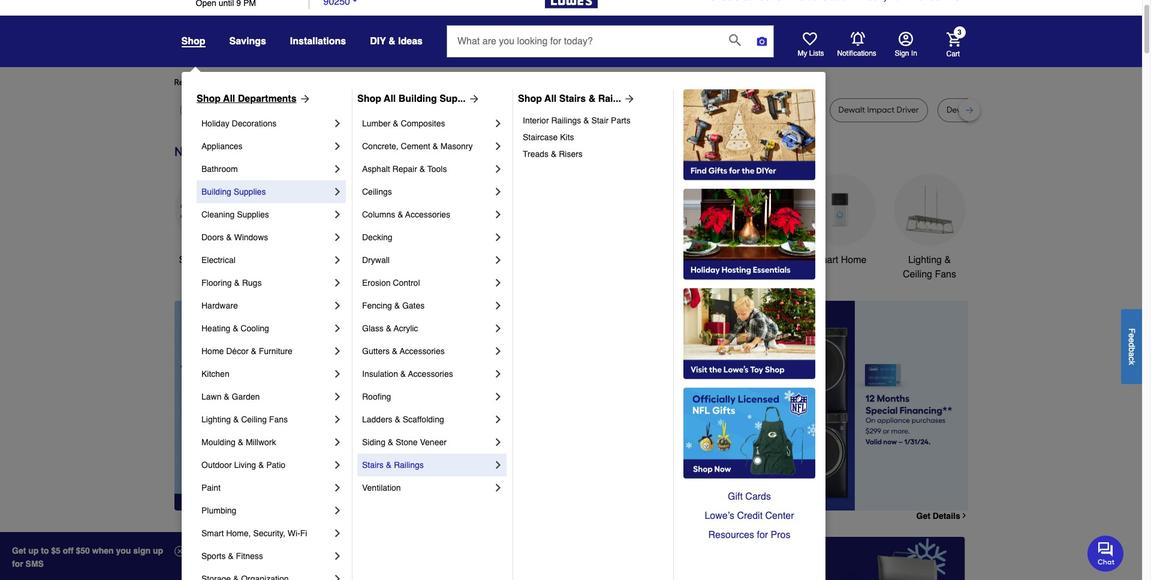 Task type: locate. For each thing, give the bounding box(es) containing it.
arrow right image inside shop all departments link
[[297, 93, 311, 105]]

supplies up windows
[[237, 210, 269, 220]]

3 dewalt from the left
[[315, 105, 342, 115]]

2 horizontal spatial set
[[1004, 105, 1016, 115]]

2 driver from the left
[[789, 105, 811, 115]]

get left details
[[917, 512, 931, 521]]

0 horizontal spatial you
[[283, 77, 297, 88]]

railings up kits
[[552, 116, 581, 125]]

shop all departments
[[197, 94, 297, 104]]

1 horizontal spatial ceiling
[[903, 269, 933, 280]]

off
[[63, 546, 74, 556]]

lowe's home improvement lists image
[[803, 32, 817, 46]]

chevron right image for lighting & ceiling fans
[[332, 414, 344, 426]]

1 driver from the left
[[508, 105, 530, 115]]

2 horizontal spatial driver
[[897, 105, 919, 115]]

arrow right image up masonry
[[466, 93, 480, 105]]

chevron right image for heating & cooling
[[332, 323, 344, 335]]

new deals every day during 25 days of deals image
[[174, 142, 968, 162]]

0 horizontal spatial decorations
[[232, 119, 277, 128]]

diy
[[370, 36, 386, 47]]

1 vertical spatial get
[[12, 546, 26, 556]]

accessories up insulation & accessories link
[[400, 347, 445, 356]]

columns
[[362, 210, 395, 220]]

0 horizontal spatial set
[[438, 105, 451, 115]]

chevron right image for doors & windows
[[332, 232, 344, 244]]

0 vertical spatial get
[[917, 512, 931, 521]]

outdoor tools & equipment
[[626, 255, 694, 280]]

1 horizontal spatial bathroom link
[[714, 174, 786, 268]]

gift cards
[[728, 492, 771, 503]]

2 horizontal spatial shop
[[518, 94, 542, 104]]

2 shop from the left
[[358, 94, 382, 104]]

1 vertical spatial lighting
[[202, 415, 231, 425]]

chevron right image for decking
[[492, 232, 504, 244]]

0 vertical spatial bathroom
[[202, 164, 238, 174]]

2 horizontal spatial tools
[[663, 255, 685, 266]]

0 vertical spatial fans
[[935, 269, 957, 280]]

chevron right image for roofing
[[492, 391, 504, 403]]

1 e from the top
[[1128, 333, 1137, 338]]

0 horizontal spatial lighting & ceiling fans
[[202, 415, 288, 425]]

1 vertical spatial home
[[202, 347, 224, 356]]

1 you from the left
[[283, 77, 297, 88]]

accessories up roofing link
[[408, 370, 453, 379]]

1 horizontal spatial shop
[[358, 94, 382, 104]]

sup...
[[440, 94, 466, 104]]

0 vertical spatial smart
[[813, 255, 839, 266]]

1 horizontal spatial you
[[390, 77, 404, 88]]

1 vertical spatial fans
[[269, 415, 288, 425]]

1 horizontal spatial building
[[399, 94, 437, 104]]

& inside outdoor tools & equipment
[[688, 255, 694, 266]]

set for drill bit set
[[597, 105, 610, 115]]

decorations down the christmas
[[455, 269, 506, 280]]

you
[[283, 77, 297, 88], [390, 77, 404, 88]]

chevron right image for paint
[[332, 482, 344, 494]]

diy & ideas button
[[370, 31, 423, 52]]

0 horizontal spatial impact
[[478, 105, 506, 115]]

appliances link
[[202, 135, 332, 158]]

1 horizontal spatial lighting & ceiling fans link
[[894, 174, 966, 282]]

sign in button
[[895, 32, 918, 58]]

windows
[[234, 233, 268, 242]]

glass
[[362, 324, 384, 334]]

1 horizontal spatial fans
[[935, 269, 957, 280]]

1 vertical spatial ceiling
[[241, 415, 267, 425]]

chevron right image for electrical
[[332, 254, 344, 266]]

1 vertical spatial bathroom
[[729, 255, 771, 266]]

e up d at the bottom of page
[[1128, 333, 1137, 338]]

heating & cooling link
[[202, 317, 332, 340]]

chevron right image for fencing & gates
[[492, 300, 504, 312]]

arrow right image
[[621, 93, 636, 105], [946, 406, 958, 418]]

diy & ideas
[[370, 36, 423, 47]]

0 horizontal spatial shop
[[197, 94, 221, 104]]

stairs & railings link
[[362, 454, 492, 477]]

dewalt drill
[[689, 105, 732, 115]]

3 drill from the left
[[718, 105, 732, 115]]

0 horizontal spatial bathroom
[[202, 164, 238, 174]]

cards
[[746, 492, 771, 503]]

chevron right image for appliances
[[332, 140, 344, 152]]

accessories up decking link
[[405, 210, 451, 220]]

moulding & millwork
[[202, 438, 276, 447]]

treads & risers
[[523, 149, 583, 159]]

christmas decorations link
[[444, 174, 516, 282]]

1 up from the left
[[28, 546, 39, 556]]

0 horizontal spatial smart
[[202, 529, 224, 539]]

chevron right image for hardware
[[332, 300, 344, 312]]

drill bit set
[[569, 105, 610, 115]]

moulding & millwork link
[[202, 431, 332, 454]]

0 horizontal spatial tools
[[379, 255, 401, 266]]

1 set from the left
[[438, 105, 451, 115]]

all up lumber
[[384, 94, 396, 104]]

ideas
[[398, 36, 423, 47]]

for right suggestions at top left
[[377, 77, 388, 88]]

1 horizontal spatial lighting
[[909, 255, 942, 266]]

chevron right image for bathroom
[[332, 163, 344, 175]]

chevron right image for asphalt repair & tools
[[492, 163, 504, 175]]

1 horizontal spatial tools
[[428, 164, 447, 174]]

shop for shop all deals
[[179, 255, 201, 266]]

0 vertical spatial accessories
[[405, 210, 451, 220]]

1 vertical spatial accessories
[[400, 347, 445, 356]]

get inside get up to $5 off $50 when you sign up for sms
[[12, 546, 26, 556]]

chevron right image for drywall
[[492, 254, 504, 266]]

0 horizontal spatial driver
[[508, 105, 530, 115]]

lighting inside lighting & ceiling fans
[[909, 255, 942, 266]]

0 vertical spatial arrow right image
[[621, 93, 636, 105]]

home décor & furniture link
[[202, 340, 332, 363]]

smart for smart home
[[813, 255, 839, 266]]

0 vertical spatial railings
[[552, 116, 581, 125]]

asphalt repair & tools link
[[362, 158, 492, 181]]

all left deals
[[204, 255, 214, 266]]

0 horizontal spatial ceiling
[[241, 415, 267, 425]]

drill for dewalt drill
[[718, 105, 732, 115]]

get details
[[917, 512, 961, 521]]

you up shop all building sup... at the top left
[[390, 77, 404, 88]]

decorations down dewalt tool
[[232, 119, 277, 128]]

bathroom
[[202, 164, 238, 174], [729, 255, 771, 266]]

arrow right image for shop all building sup...
[[466, 93, 480, 105]]

tools inside tools link
[[379, 255, 401, 266]]

2 you from the left
[[390, 77, 404, 88]]

0 horizontal spatial lighting
[[202, 415, 231, 425]]

1 horizontal spatial bathroom
[[729, 255, 771, 266]]

0 horizontal spatial up
[[28, 546, 39, 556]]

1 horizontal spatial driver
[[789, 105, 811, 115]]

savings
[[229, 36, 266, 47]]

furniture
[[259, 347, 293, 356]]

2 impact from the left
[[759, 105, 787, 115]]

1 horizontal spatial arrow right image
[[466, 93, 480, 105]]

0 horizontal spatial building
[[202, 187, 231, 197]]

arrow right image
[[297, 93, 311, 105], [466, 93, 480, 105]]

dewalt for dewalt impact driver
[[839, 105, 866, 115]]

for left sms
[[12, 560, 23, 569]]

flooring
[[202, 278, 232, 288]]

decorations inside holiday decorations link
[[232, 119, 277, 128]]

chevron right image for plumbing
[[332, 505, 344, 517]]

dewalt
[[189, 105, 216, 115], [244, 105, 270, 115], [315, 105, 342, 115], [398, 105, 424, 115], [689, 105, 716, 115], [839, 105, 866, 115], [947, 105, 974, 115]]

shop up interior
[[518, 94, 542, 104]]

lowe's home improvement logo image
[[545, 0, 598, 22]]

repair
[[393, 164, 417, 174]]

tools up erosion control
[[379, 255, 401, 266]]

outdoor down moulding on the bottom of the page
[[202, 461, 232, 470]]

stairs down siding on the left bottom of the page
[[362, 461, 384, 470]]

accessories for insulation & accessories
[[408, 370, 453, 379]]

e up b
[[1128, 338, 1137, 343]]

d
[[1128, 343, 1137, 347]]

erosion control
[[362, 278, 420, 288]]

2 arrow right image from the left
[[466, 93, 480, 105]]

holiday decorations
[[202, 119, 277, 128]]

outdoor up equipment
[[626, 255, 660, 266]]

impact for impact driver
[[759, 105, 787, 115]]

1 horizontal spatial decorations
[[455, 269, 506, 280]]

scaffolding
[[403, 415, 444, 425]]

you for more suggestions for you
[[390, 77, 404, 88]]

up right 'sign'
[[153, 546, 163, 556]]

set
[[438, 105, 451, 115], [597, 105, 610, 115], [1004, 105, 1016, 115]]

shop down recommended
[[197, 94, 221, 104]]

building up 'dewalt bit set'
[[399, 94, 437, 104]]

lawn & garden link
[[202, 386, 332, 408]]

tools up equipment
[[663, 255, 685, 266]]

glass & acrylic
[[362, 324, 418, 334]]

shop up recommended
[[181, 36, 205, 47]]

all down recommended searches for you
[[223, 94, 235, 104]]

smart home
[[813, 255, 867, 266]]

supplies for building supplies
[[234, 187, 266, 197]]

arrow right image inside shop all building sup... link
[[466, 93, 480, 105]]

ladders & scaffolding link
[[362, 408, 492, 431]]

gutters & accessories
[[362, 347, 445, 356]]

tools inside asphalt repair & tools link
[[428, 164, 447, 174]]

building supplies
[[202, 187, 266, 197]]

1 horizontal spatial railings
[[552, 116, 581, 125]]

1 vertical spatial shop
[[179, 255, 201, 266]]

chevron right image for concrete, cement & masonry
[[492, 140, 504, 152]]

decorations
[[232, 119, 277, 128], [455, 269, 506, 280]]

0 vertical spatial lighting & ceiling fans link
[[894, 174, 966, 282]]

arrow right image for shop all departments
[[297, 93, 311, 105]]

chevron right image for columns & accessories
[[492, 209, 504, 221]]

1 vertical spatial decorations
[[455, 269, 506, 280]]

0 vertical spatial outdoor
[[626, 255, 660, 266]]

chevron right image for ceilings
[[492, 186, 504, 198]]

cleaning supplies
[[202, 210, 269, 220]]

3 shop from the left
[[518, 94, 542, 104]]

more suggestions for you link
[[307, 77, 414, 89]]

driver up interior
[[508, 105, 530, 115]]

7 dewalt from the left
[[947, 105, 974, 115]]

5 bit from the left
[[992, 105, 1002, 115]]

outdoor inside outdoor tools & equipment
[[626, 255, 660, 266]]

recommended searches for you
[[174, 77, 297, 88]]

all up interior
[[545, 94, 557, 104]]

0 horizontal spatial home
[[202, 347, 224, 356]]

shop down more suggestions for you link
[[358, 94, 382, 104]]

get for get details
[[917, 512, 931, 521]]

0 horizontal spatial arrow right image
[[621, 93, 636, 105]]

chevron right image for flooring & rugs
[[332, 277, 344, 289]]

dewalt for dewalt drill bit set
[[947, 105, 974, 115]]

1 vertical spatial building
[[202, 187, 231, 197]]

sign
[[895, 49, 910, 58]]

supplies for cleaning supplies
[[237, 210, 269, 220]]

kitchen
[[202, 370, 230, 379]]

chevron down image
[[350, 0, 360, 5]]

1 vertical spatial lighting & ceiling fans link
[[202, 408, 332, 431]]

electrical link
[[202, 249, 332, 272]]

chevron right image for sports & fitness
[[332, 551, 344, 563]]

chevron right image
[[332, 118, 344, 130], [492, 118, 504, 130], [492, 140, 504, 152], [332, 163, 344, 175], [492, 163, 504, 175], [332, 186, 344, 198], [492, 186, 504, 198], [332, 209, 344, 221], [332, 254, 344, 266], [492, 277, 504, 289], [332, 346, 344, 358], [492, 368, 504, 380], [332, 391, 344, 403], [492, 391, 504, 403], [492, 414, 504, 426], [332, 437, 344, 449], [332, 482, 344, 494], [492, 482, 504, 494], [332, 505, 344, 517], [332, 528, 344, 540], [332, 551, 344, 563]]

arrow right image inside shop all stairs & rai... link
[[621, 93, 636, 105]]

shop left electrical
[[179, 255, 201, 266]]

chevron right image for lawn & garden
[[332, 391, 344, 403]]

gutters
[[362, 347, 390, 356]]

outdoor
[[626, 255, 660, 266], [202, 461, 232, 470]]

0 vertical spatial lighting
[[909, 255, 942, 266]]

building
[[399, 94, 437, 104], [202, 187, 231, 197]]

1 bit from the left
[[360, 105, 370, 115]]

camera image
[[756, 35, 768, 47]]

get up to $5 off $50 when you sign up for sms
[[12, 546, 163, 569]]

patio
[[266, 461, 286, 470]]

ceilings link
[[362, 181, 492, 203]]

0 vertical spatial lighting & ceiling fans
[[903, 255, 957, 280]]

credit
[[737, 511, 763, 522]]

interior railings & stair parts
[[523, 116, 631, 125]]

1 horizontal spatial outdoor
[[626, 255, 660, 266]]

1 horizontal spatial set
[[597, 105, 610, 115]]

fi
[[300, 529, 307, 539]]

recommended searches for you heading
[[174, 77, 968, 89]]

masonry
[[441, 142, 473, 151]]

bit for dewalt drill bit set
[[992, 105, 1002, 115]]

1 vertical spatial stairs
[[362, 461, 384, 470]]

1 horizontal spatial stairs
[[559, 94, 586, 104]]

sign
[[133, 546, 151, 556]]

chevron right image for moulding & millwork
[[332, 437, 344, 449]]

gutters & accessories link
[[362, 340, 492, 363]]

4 dewalt from the left
[[398, 105, 424, 115]]

notifications
[[838, 49, 877, 57]]

up left to
[[28, 546, 39, 556]]

& inside "link"
[[433, 142, 438, 151]]

2 vertical spatial accessories
[[408, 370, 453, 379]]

insulation
[[362, 370, 398, 379]]

1 arrow right image from the left
[[297, 93, 311, 105]]

more suggestions for you
[[307, 77, 404, 88]]

4 drill from the left
[[976, 105, 990, 115]]

1 drill from the left
[[344, 105, 358, 115]]

None search field
[[447, 25, 774, 69]]

smart inside smart home, security, wi-fi link
[[202, 529, 224, 539]]

living
[[234, 461, 256, 470]]

0 horizontal spatial railings
[[394, 461, 424, 470]]

0 horizontal spatial get
[[12, 546, 26, 556]]

building up cleaning
[[202, 187, 231, 197]]

0 horizontal spatial outdoor
[[202, 461, 232, 470]]

2 set from the left
[[597, 105, 610, 115]]

0 vertical spatial shop
[[181, 36, 205, 47]]

1 horizontal spatial smart
[[813, 255, 839, 266]]

composites
[[401, 119, 445, 128]]

resources for pros
[[709, 530, 791, 541]]

5 dewalt from the left
[[689, 105, 716, 115]]

1 horizontal spatial up
[[153, 546, 163, 556]]

you left more
[[283, 77, 297, 88]]

holiday hosting essentials. image
[[684, 189, 816, 280]]

1 impact from the left
[[478, 105, 506, 115]]

0 vertical spatial decorations
[[232, 119, 277, 128]]

home
[[841, 255, 867, 266], [202, 347, 224, 356]]

decorations inside christmas decorations link
[[455, 269, 506, 280]]

stairs down recommended searches for you heading at the top
[[559, 94, 586, 104]]

staircase kits link
[[523, 129, 665, 146]]

scroll to item #5 image
[[734, 489, 763, 494]]

1 horizontal spatial home
[[841, 255, 867, 266]]

2 dewalt from the left
[[244, 105, 270, 115]]

3 bit from the left
[[532, 105, 542, 115]]

1 vertical spatial arrow right image
[[946, 406, 958, 418]]

0 horizontal spatial stairs
[[362, 461, 384, 470]]

wi-
[[288, 529, 300, 539]]

dewalt bit set
[[398, 105, 451, 115]]

sign in
[[895, 49, 918, 58]]

arrow right image down more
[[297, 93, 311, 105]]

sms
[[26, 560, 44, 569]]

set for dewalt bit set
[[438, 105, 451, 115]]

concrete, cement & masonry
[[362, 142, 473, 151]]

0 vertical spatial stairs
[[559, 94, 586, 104]]

1 dewalt from the left
[[189, 105, 216, 115]]

supplies up cleaning supplies on the left top
[[234, 187, 266, 197]]

1 vertical spatial smart
[[202, 529, 224, 539]]

6 dewalt from the left
[[839, 105, 866, 115]]

1 vertical spatial outdoor
[[202, 461, 232, 470]]

all
[[223, 94, 235, 104], [384, 94, 396, 104], [545, 94, 557, 104], [204, 255, 214, 266]]

1 shop from the left
[[197, 94, 221, 104]]

shop all deals
[[179, 255, 241, 266]]

1 horizontal spatial lighting & ceiling fans
[[903, 255, 957, 280]]

1 vertical spatial supplies
[[237, 210, 269, 220]]

tools down "concrete, cement & masonry" "link" on the left top
[[428, 164, 447, 174]]

2 horizontal spatial impact
[[868, 105, 895, 115]]

1 horizontal spatial get
[[917, 512, 931, 521]]

impact
[[478, 105, 506, 115], [759, 105, 787, 115], [868, 105, 895, 115]]

driver down 'sign in'
[[897, 105, 919, 115]]

driver down my
[[789, 105, 811, 115]]

plumbing link
[[202, 500, 332, 522]]

get up sms
[[12, 546, 26, 556]]

0 vertical spatial supplies
[[234, 187, 266, 197]]

erosion
[[362, 278, 391, 288]]

accessories for gutters & accessories
[[400, 347, 445, 356]]

impact for impact driver bit
[[478, 105, 506, 115]]

treads
[[523, 149, 549, 159]]

railings down stone
[[394, 461, 424, 470]]

flooring & rugs link
[[202, 272, 332, 295]]

1 horizontal spatial impact
[[759, 105, 787, 115]]

1 vertical spatial lighting & ceiling fans
[[202, 415, 288, 425]]

chevron right image
[[332, 140, 344, 152], [492, 209, 504, 221], [332, 232, 344, 244], [492, 232, 504, 244], [492, 254, 504, 266], [332, 277, 344, 289], [332, 300, 344, 312], [492, 300, 504, 312], [332, 323, 344, 335], [492, 323, 504, 335], [492, 346, 504, 358], [332, 368, 344, 380], [332, 414, 344, 426], [492, 437, 504, 449], [332, 459, 344, 471], [492, 459, 504, 471], [961, 513, 968, 520], [332, 573, 344, 581]]

0 horizontal spatial arrow right image
[[297, 93, 311, 105]]



Task type: describe. For each thing, give the bounding box(es) containing it.
outdoor for outdoor tools & equipment
[[626, 255, 660, 266]]

all for building
[[384, 94, 396, 104]]

shop all building sup... link
[[358, 92, 480, 106]]

& inside button
[[389, 36, 396, 47]]

in
[[912, 49, 918, 58]]

get details link
[[917, 512, 968, 521]]

outdoor living & patio link
[[202, 454, 332, 477]]

holiday decorations link
[[202, 112, 332, 135]]

chevron right image for cleaning supplies
[[332, 209, 344, 221]]

2 bit from the left
[[426, 105, 436, 115]]

2 e from the top
[[1128, 338, 1137, 343]]

home,
[[226, 529, 251, 539]]

my lists
[[798, 49, 824, 58]]

christmas
[[459, 255, 502, 266]]

chevron right image for outdoor living & patio
[[332, 459, 344, 471]]

bit for impact driver bit
[[532, 105, 542, 115]]

risers
[[559, 149, 583, 159]]

scroll to item #4 image
[[705, 489, 734, 494]]

chevron right image for erosion control
[[492, 277, 504, 289]]

dewalt for dewalt drill
[[689, 105, 716, 115]]

a
[[1128, 352, 1137, 357]]

search image
[[729, 34, 741, 46]]

tools inside outdoor tools & equipment
[[663, 255, 685, 266]]

home décor & furniture
[[202, 347, 293, 356]]

lowe's home improvement account image
[[899, 32, 913, 46]]

searches
[[234, 77, 269, 88]]

chevron right image for ladders & scaffolding
[[492, 414, 504, 426]]

appliances
[[202, 142, 243, 151]]

get up to 2 free select tools or batteries when you buy 1 with select purchases. image
[[177, 537, 427, 581]]

shop these last-minute gifts. $99 or less. quantities are limited and won't last. image
[[174, 301, 368, 511]]

up to 30 percent off select grills and accessories. image
[[716, 537, 966, 581]]

gift cards link
[[684, 488, 816, 507]]

acrylic
[[394, 324, 418, 334]]

chevron right image for lumber & composites
[[492, 118, 504, 130]]

0 vertical spatial home
[[841, 255, 867, 266]]

outdoor living & patio
[[202, 461, 286, 470]]

plumbing
[[202, 506, 237, 516]]

4 bit from the left
[[586, 105, 595, 115]]

1 horizontal spatial arrow right image
[[946, 406, 958, 418]]

all for departments
[[223, 94, 235, 104]]

when
[[92, 546, 114, 556]]

dewalt for dewalt tool
[[244, 105, 270, 115]]

k
[[1128, 361, 1137, 365]]

lawn
[[202, 392, 222, 402]]

3
[[958, 28, 962, 37]]

my
[[798, 49, 808, 58]]

dewalt drill bit set
[[947, 105, 1016, 115]]

chevron right image for smart home, security, wi-fi
[[332, 528, 344, 540]]

doors & windows
[[202, 233, 268, 242]]

3 set from the left
[[1004, 105, 1016, 115]]

chevron right image for insulation & accessories
[[492, 368, 504, 380]]

scroll to item #2 image
[[648, 489, 677, 494]]

lists
[[810, 49, 824, 58]]

lumber & composites link
[[362, 112, 492, 135]]

0 vertical spatial ceiling
[[903, 269, 933, 280]]

chevron right image inside get details link
[[961, 513, 968, 520]]

lumber
[[362, 119, 391, 128]]

asphalt
[[362, 164, 390, 174]]

all for stairs
[[545, 94, 557, 104]]

decking
[[362, 233, 393, 242]]

chevron right image for gutters & accessories
[[492, 346, 504, 358]]

siding
[[362, 438, 386, 447]]

shop all stairs & rai...
[[518, 94, 621, 104]]

fencing
[[362, 301, 392, 311]]

veneer
[[420, 438, 447, 447]]

lowe's home improvement cart image
[[947, 32, 961, 46]]

flooring & rugs
[[202, 278, 262, 288]]

insulation & accessories link
[[362, 363, 492, 386]]

outdoor for outdoor living & patio
[[202, 461, 232, 470]]

building supplies link
[[202, 181, 332, 203]]

ladders & scaffolding
[[362, 415, 444, 425]]

dewalt tool
[[244, 105, 288, 115]]

chevron right image for stairs & railings
[[492, 459, 504, 471]]

lawn & garden
[[202, 392, 260, 402]]

accessories for columns & accessories
[[405, 210, 451, 220]]

deals
[[217, 255, 241, 266]]

shop all building sup...
[[358, 94, 466, 104]]

stairs & railings
[[362, 461, 424, 470]]

siding & stone veneer link
[[362, 431, 492, 454]]

0 vertical spatial building
[[399, 94, 437, 104]]

officially licensed n f l gifts. shop now. image
[[684, 388, 816, 479]]

visit the lowe's toy shop. image
[[684, 289, 816, 380]]

lowe's home improvement notification center image
[[851, 32, 865, 46]]

c
[[1128, 357, 1137, 361]]

get for get up to $5 off $50 when you sign up for sms
[[12, 546, 26, 556]]

driver for impact driver
[[789, 105, 811, 115]]

2 drill from the left
[[569, 105, 584, 115]]

f
[[1128, 328, 1137, 333]]

bit for dewalt drill bit
[[360, 105, 370, 115]]

center
[[766, 511, 795, 522]]

dewalt for dewalt
[[189, 105, 216, 115]]

chevron right image for kitchen
[[332, 368, 344, 380]]

chevron right image for glass & acrylic
[[492, 323, 504, 335]]

for left pros
[[757, 530, 768, 541]]

up to 35 percent off select small appliances. image
[[446, 537, 697, 581]]

shop for shop all departments
[[197, 94, 221, 104]]

outdoor tools & equipment link
[[624, 174, 696, 282]]

shop button
[[181, 35, 205, 47]]

electrical
[[202, 256, 236, 265]]

chevron right image for holiday decorations
[[332, 118, 344, 130]]

driver for impact driver bit
[[508, 105, 530, 115]]

erosion control link
[[362, 272, 492, 295]]

drywall
[[362, 256, 390, 265]]

fans inside lighting & ceiling fans
[[935, 269, 957, 280]]

decorations for holiday
[[232, 119, 277, 128]]

fencing & gates link
[[362, 295, 492, 317]]

smart for smart home, security, wi-fi
[[202, 529, 224, 539]]

cement
[[401, 142, 430, 151]]

smart home, security, wi-fi link
[[202, 522, 332, 545]]

3 driver from the left
[[897, 105, 919, 115]]

arrow left image
[[397, 406, 409, 418]]

departments
[[238, 94, 297, 104]]

3 impact from the left
[[868, 105, 895, 115]]

dewalt for dewalt bit set
[[398, 105, 424, 115]]

chevron right image for home décor & furniture
[[332, 346, 344, 358]]

kits
[[560, 133, 574, 142]]

shop for shop all stairs & rai...
[[518, 94, 542, 104]]

2 up from the left
[[153, 546, 163, 556]]

shop for shop
[[181, 36, 205, 47]]

interior railings & stair parts link
[[523, 112, 665, 129]]

0 horizontal spatial fans
[[269, 415, 288, 425]]

doors
[[202, 233, 224, 242]]

0 horizontal spatial bathroom link
[[202, 158, 332, 181]]

decking link
[[362, 226, 492, 249]]

find gifts for the diyer. image
[[684, 89, 816, 181]]

sports & fitness link
[[202, 545, 332, 568]]

Search Query text field
[[447, 26, 720, 57]]

staircase kits
[[523, 133, 574, 142]]

paint
[[202, 483, 221, 493]]

chevron right image for ventilation
[[492, 482, 504, 494]]

millwork
[[246, 438, 276, 447]]

my lists link
[[798, 32, 824, 58]]

decorations for christmas
[[455, 269, 506, 280]]

lowe's credit center link
[[684, 507, 816, 526]]

chevron right image for siding & stone veneer
[[492, 437, 504, 449]]

for up departments
[[271, 77, 282, 88]]

installations
[[290, 36, 346, 47]]

doors & windows link
[[202, 226, 332, 249]]

all for deals
[[204, 255, 214, 266]]

$5
[[51, 546, 61, 556]]

cleaning supplies link
[[202, 203, 332, 226]]

chat invite button image
[[1088, 535, 1125, 572]]

drill for dewalt drill bit
[[344, 105, 358, 115]]

lowe's
[[705, 511, 735, 522]]

columns & accessories link
[[362, 203, 492, 226]]

shop for shop all building sup...
[[358, 94, 382, 104]]

christmas decorations
[[455, 255, 506, 280]]

rai...
[[598, 94, 621, 104]]

up to 30 percent off select major appliances. plus, save up to an extra $750 on major appliances. image
[[387, 301, 968, 511]]

you for recommended searches for you
[[283, 77, 297, 88]]

chevron right image for building supplies
[[332, 186, 344, 198]]

0 horizontal spatial lighting & ceiling fans link
[[202, 408, 332, 431]]

for inside get up to $5 off $50 when you sign up for sms
[[12, 560, 23, 569]]

drill for dewalt drill bit set
[[976, 105, 990, 115]]

installations button
[[290, 31, 346, 52]]

hardware
[[202, 301, 238, 311]]

ventilation
[[362, 483, 401, 493]]

dewalt drill bit
[[315, 105, 370, 115]]

dewalt for dewalt drill bit
[[315, 105, 342, 115]]

savings button
[[229, 31, 266, 52]]

f e e d b a c k button
[[1122, 309, 1143, 384]]

concrete,
[[362, 142, 399, 151]]

1 vertical spatial railings
[[394, 461, 424, 470]]



Task type: vqa. For each thing, say whether or not it's contained in the screenshot.
bottommost 'Supplies'
yes



